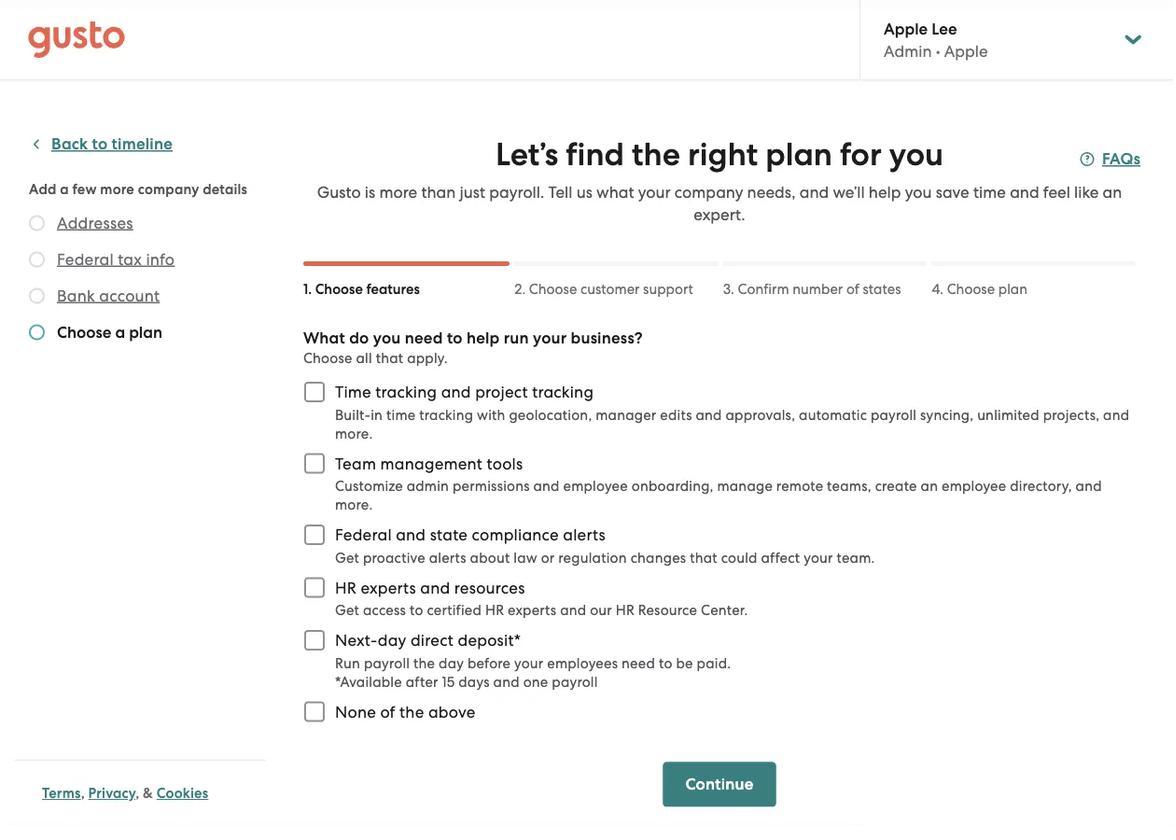 Task type: describe. For each thing, give the bounding box(es) containing it.
continue button
[[663, 762, 776, 807]]

our
[[590, 602, 612, 618]]

team
[[335, 454, 376, 473]]

business?
[[571, 328, 643, 347]]

federal for federal and state compliance alerts
[[335, 526, 392, 544]]

us
[[577, 183, 593, 202]]

0 vertical spatial of
[[847, 281, 860, 297]]

home image
[[28, 21, 125, 58]]

privacy
[[88, 785, 136, 802]]

and left we'll
[[800, 183, 829, 202]]

we'll
[[833, 183, 865, 202]]

&
[[143, 785, 153, 802]]

admin
[[407, 478, 449, 494]]

like
[[1075, 183, 1099, 202]]

choose for choose plan
[[947, 281, 995, 297]]

choose for choose customer support
[[529, 281, 577, 297]]

faqs button
[[1080, 148, 1141, 170]]

cookies
[[157, 785, 208, 802]]

projects,
[[1043, 407, 1100, 423]]

create
[[875, 478, 917, 494]]

to inside what do you need to help run your business? choose all that apply.
[[447, 328, 463, 347]]

faqs
[[1102, 149, 1141, 168]]

1 vertical spatial experts
[[508, 602, 557, 618]]

•
[[936, 42, 941, 60]]

Time tracking and project tracking checkbox
[[294, 372, 335, 413]]

back to timeline button
[[29, 133, 173, 155]]

and up certified
[[420, 578, 450, 597]]

employees
[[547, 655, 618, 671]]

a for choose
[[115, 323, 125, 342]]

1 horizontal spatial that
[[690, 549, 718, 566]]

account
[[99, 286, 160, 305]]

built-
[[335, 407, 371, 423]]

Next-day direct deposit* checkbox
[[294, 620, 335, 661]]

help inside let's find the right plan for you gusto is more than just payroll. tell us what your company needs, and we'll help you save time and feel like an expert.
[[869, 183, 901, 202]]

management
[[380, 454, 483, 473]]

0 horizontal spatial day
[[378, 631, 407, 650]]

customize admin permissions and employee onboarding, manage remote teams, create an employee directory, and more.
[[335, 478, 1102, 513]]

0 vertical spatial experts
[[361, 578, 416, 597]]

0 vertical spatial alerts
[[563, 526, 606, 544]]

expert.
[[694, 205, 746, 224]]

to down hr experts and resources
[[410, 602, 423, 618]]

support
[[643, 281, 693, 297]]

2 horizontal spatial hr
[[616, 602, 635, 618]]

apple lee admin • apple
[[884, 19, 988, 60]]

days
[[459, 674, 490, 690]]

tell
[[548, 183, 573, 202]]

remote
[[777, 478, 824, 494]]

add
[[29, 181, 57, 197]]

teams,
[[827, 478, 872, 494]]

resources
[[454, 578, 525, 597]]

back to timeline
[[51, 134, 173, 154]]

plan inside choose a plan list
[[129, 323, 162, 342]]

add a few more company details
[[29, 181, 248, 197]]

terms , privacy , & cookies
[[42, 785, 208, 802]]

customize
[[335, 478, 403, 494]]

0 horizontal spatial hr
[[335, 578, 357, 597]]

what do you need to help run your business? choose all that apply.
[[303, 328, 643, 366]]

onboarding,
[[632, 478, 714, 494]]

directory,
[[1010, 478, 1072, 494]]

direct
[[411, 631, 454, 650]]

0 horizontal spatial more
[[100, 181, 134, 197]]

terms link
[[42, 785, 81, 802]]

do
[[349, 328, 369, 347]]

and right projects,
[[1103, 407, 1130, 423]]

automatic
[[799, 407, 867, 423]]

confirm number of states
[[738, 281, 901, 297]]

an inside customize admin permissions and employee onboarding, manage remote teams, create an employee directory, and more.
[[921, 478, 938, 494]]

certified
[[427, 602, 482, 618]]

state
[[430, 526, 468, 544]]

the for payroll
[[414, 655, 435, 671]]

let's
[[496, 136, 558, 174]]

your left team.
[[804, 549, 833, 566]]

None of the above checkbox
[[294, 691, 335, 732]]

feel
[[1044, 183, 1071, 202]]

2 , from the left
[[136, 785, 139, 802]]

needs,
[[747, 183, 796, 202]]

gusto
[[317, 183, 361, 202]]

1 vertical spatial plan
[[999, 281, 1028, 297]]

states
[[863, 281, 901, 297]]

next-day direct deposit*
[[335, 631, 521, 650]]

geolocation,
[[509, 407, 592, 423]]

to inside back to timeline button
[[92, 134, 108, 154]]

changes
[[631, 549, 686, 566]]

choose features
[[315, 281, 420, 298]]

permissions
[[453, 478, 530, 494]]

2 check image from the top
[[29, 324, 45, 340]]

more. inside built-in time tracking with geolocation, manager edits and approvals, automatic payroll syncing, unlimited projects, and more.
[[335, 425, 373, 442]]

2 vertical spatial payroll
[[552, 674, 598, 690]]

choose customer support
[[529, 281, 693, 297]]

hr experts and resources
[[335, 578, 525, 597]]

and right edits
[[696, 407, 722, 423]]

time inside let's find the right plan for you gusto is more than just payroll. tell us what your company needs, and we'll help you save time and feel like an expert.
[[974, 183, 1006, 202]]

day inside run payroll the day before your employees need to be paid. *available after 15 days and one payroll
[[439, 655, 464, 671]]

time
[[335, 383, 371, 401]]

save
[[936, 183, 970, 202]]

number
[[793, 281, 843, 297]]

you inside what do you need to help run your business? choose all that apply.
[[373, 328, 401, 347]]

more inside let's find the right plan for you gusto is more than just payroll. tell us what your company needs, and we'll help you save time and feel like an expert.
[[379, 183, 417, 202]]

that inside what do you need to help run your business? choose all that apply.
[[376, 350, 404, 366]]

project
[[475, 383, 528, 401]]

1 vertical spatial alerts
[[429, 549, 467, 566]]

law
[[514, 549, 538, 566]]

need inside what do you need to help run your business? choose all that apply.
[[405, 328, 443, 347]]

one
[[523, 674, 548, 690]]

built-in time tracking with geolocation, manager edits and approvals, automatic payroll syncing, unlimited projects, and more.
[[335, 407, 1130, 442]]

0 horizontal spatial of
[[380, 702, 396, 721]]

team management tools
[[335, 454, 523, 473]]

back
[[51, 134, 88, 154]]

could
[[721, 549, 758, 566]]

than
[[421, 183, 456, 202]]



Task type: vqa. For each thing, say whether or not it's contained in the screenshot.
TAKE
no



Task type: locate. For each thing, give the bounding box(es) containing it.
features
[[366, 281, 420, 298]]

details
[[203, 181, 248, 197]]

time inside built-in time tracking with geolocation, manager edits and approvals, automatic payroll syncing, unlimited projects, and more.
[[386, 407, 416, 423]]

0 horizontal spatial ,
[[81, 785, 85, 802]]

1 horizontal spatial payroll
[[552, 674, 598, 690]]

need inside run payroll the day before your employees need to be paid. *available after 15 days and one payroll
[[622, 655, 655, 671]]

2 vertical spatial you
[[373, 328, 401, 347]]

need up apply. at the top left of page
[[405, 328, 443, 347]]

2 more. from the top
[[335, 497, 373, 513]]

a
[[60, 181, 69, 197], [115, 323, 125, 342]]

regulation
[[559, 549, 627, 566]]

of right none
[[380, 702, 396, 721]]

unlimited
[[977, 407, 1040, 423]]

help right we'll
[[869, 183, 901, 202]]

what
[[303, 328, 345, 347]]

1 horizontal spatial ,
[[136, 785, 139, 802]]

experts down the resources
[[508, 602, 557, 618]]

what
[[597, 183, 634, 202]]

bank
[[57, 286, 95, 305]]

the inside run payroll the day before your employees need to be paid. *available after 15 days and one payroll
[[414, 655, 435, 671]]

find
[[566, 136, 624, 174]]

0 horizontal spatial a
[[60, 181, 69, 197]]

2 get from the top
[[335, 602, 359, 618]]

plan inside let's find the right plan for you gusto is more than just payroll. tell us what your company needs, and we'll help you save time and feel like an expert.
[[766, 136, 833, 174]]

1 horizontal spatial hr
[[485, 602, 504, 618]]

your inside let's find the right plan for you gusto is more than just payroll. tell us what your company needs, and we'll help you save time and feel like an expert.
[[638, 183, 671, 202]]

an inside let's find the right plan for you gusto is more than just payroll. tell us what your company needs, and we'll help you save time and feel like an expert.
[[1103, 183, 1122, 202]]

you up save
[[889, 136, 944, 174]]

2 horizontal spatial plan
[[999, 281, 1028, 297]]

15
[[442, 674, 455, 690]]

be
[[676, 655, 693, 671]]

0 vertical spatial federal
[[57, 250, 114, 268]]

payroll inside built-in time tracking with geolocation, manager edits and approvals, automatic payroll syncing, unlimited projects, and more.
[[871, 407, 917, 423]]

0 horizontal spatial alerts
[[429, 549, 467, 566]]

1 vertical spatial time
[[386, 407, 416, 423]]

and left "feel"
[[1010, 183, 1040, 202]]

employee up regulation
[[563, 478, 628, 494]]

2 vertical spatial plan
[[129, 323, 162, 342]]

more
[[100, 181, 134, 197], [379, 183, 417, 202]]

more. down the "built-"
[[335, 425, 373, 442]]

and right permissions
[[533, 478, 560, 494]]

of left states
[[847, 281, 860, 297]]

1 horizontal spatial need
[[622, 655, 655, 671]]

to left be
[[659, 655, 673, 671]]

after
[[406, 674, 438, 690]]

1 vertical spatial that
[[690, 549, 718, 566]]

0 horizontal spatial company
[[138, 181, 199, 197]]

check image
[[29, 252, 45, 267], [29, 288, 45, 304]]

1 vertical spatial day
[[439, 655, 464, 671]]

1 check image from the top
[[29, 215, 45, 231]]

choose down bank
[[57, 323, 111, 342]]

0 horizontal spatial employee
[[563, 478, 628, 494]]

choose a plan
[[57, 323, 162, 342]]

manage
[[717, 478, 773, 494]]

1 horizontal spatial more
[[379, 183, 417, 202]]

0 vertical spatial check image
[[29, 252, 45, 267]]

tracking inside built-in time tracking with geolocation, manager edits and approvals, automatic payroll syncing, unlimited projects, and more.
[[419, 407, 473, 423]]

proactive
[[363, 549, 426, 566]]

more right is
[[379, 183, 417, 202]]

addresses button
[[57, 211, 133, 234]]

company up expert. at the right of the page
[[675, 183, 743, 202]]

1 more. from the top
[[335, 425, 373, 442]]

that right the all
[[376, 350, 404, 366]]

and down before
[[493, 674, 520, 690]]

need
[[405, 328, 443, 347], [622, 655, 655, 671]]

and inside run payroll the day before your employees need to be paid. *available after 15 days and one payroll
[[493, 674, 520, 690]]

none of the above
[[335, 702, 476, 721]]

check image for federal
[[29, 252, 45, 267]]

lee
[[932, 19, 957, 38]]

your up one
[[514, 655, 544, 671]]

access
[[363, 602, 406, 618]]

a for add
[[60, 181, 69, 197]]

help left run
[[467, 328, 500, 347]]

more. down the 'customize'
[[335, 497, 373, 513]]

Team management tools checkbox
[[294, 443, 335, 484]]

continue
[[686, 775, 754, 794]]

0 vertical spatial the
[[632, 136, 680, 174]]

the inside let's find the right plan for you gusto is more than just payroll. tell us what your company needs, and we'll help you save time and feel like an expert.
[[632, 136, 680, 174]]

payroll
[[871, 407, 917, 423], [364, 655, 410, 671], [552, 674, 598, 690]]

plan
[[766, 136, 833, 174], [999, 281, 1028, 297], [129, 323, 162, 342]]

and left our
[[560, 602, 587, 618]]

about
[[470, 549, 510, 566]]

an right create
[[921, 478, 938, 494]]

0 horizontal spatial that
[[376, 350, 404, 366]]

2 employee from the left
[[942, 478, 1007, 494]]

choose inside list
[[57, 323, 111, 342]]

1 , from the left
[[81, 785, 85, 802]]

you left save
[[905, 183, 932, 202]]

get for hr
[[335, 602, 359, 618]]

0 horizontal spatial experts
[[361, 578, 416, 597]]

choose a plan list
[[29, 211, 259, 347]]

company down timeline in the left top of the page
[[138, 181, 199, 197]]

payroll left syncing,
[[871, 407, 917, 423]]

federal up bank
[[57, 250, 114, 268]]

1 vertical spatial need
[[622, 655, 655, 671]]

you right 'do'
[[373, 328, 401, 347]]

0 vertical spatial time
[[974, 183, 1006, 202]]

the
[[632, 136, 680, 174], [414, 655, 435, 671], [400, 702, 424, 721]]

get up hr experts and resources checkbox
[[335, 549, 359, 566]]

0 vertical spatial that
[[376, 350, 404, 366]]

choose for choose a plan
[[57, 323, 111, 342]]

of
[[847, 281, 860, 297], [380, 702, 396, 721]]

0 vertical spatial more.
[[335, 425, 373, 442]]

1 horizontal spatial company
[[675, 183, 743, 202]]

0 horizontal spatial an
[[921, 478, 938, 494]]

your right what
[[638, 183, 671, 202]]

customer
[[581, 281, 640, 297]]

apple up admin
[[884, 19, 928, 38]]

tracking up in
[[376, 383, 437, 401]]

0 vertical spatial day
[[378, 631, 407, 650]]

an right like
[[1103, 183, 1122, 202]]

0 vertical spatial an
[[1103, 183, 1122, 202]]

get proactive alerts about law or regulation changes that could affect your team.
[[335, 549, 875, 566]]

1 vertical spatial a
[[115, 323, 125, 342]]

1 vertical spatial federal
[[335, 526, 392, 544]]

need left be
[[622, 655, 655, 671]]

choose for choose features
[[315, 281, 363, 298]]

choose inside what do you need to help run your business? choose all that apply.
[[303, 350, 353, 366]]

choose right states
[[947, 281, 995, 297]]

get
[[335, 549, 359, 566], [335, 602, 359, 618]]

1 vertical spatial apple
[[944, 42, 988, 60]]

0 horizontal spatial payroll
[[364, 655, 410, 671]]

a down account
[[115, 323, 125, 342]]

0 vertical spatial need
[[405, 328, 443, 347]]

choose plan
[[947, 281, 1028, 297]]

0 vertical spatial payroll
[[871, 407, 917, 423]]

1 horizontal spatial of
[[847, 281, 860, 297]]

1 horizontal spatial time
[[974, 183, 1006, 202]]

1 get from the top
[[335, 549, 359, 566]]

the down after
[[400, 702, 424, 721]]

help inside what do you need to help run your business? choose all that apply.
[[467, 328, 500, 347]]

0 vertical spatial check image
[[29, 215, 45, 231]]

more. inside customize admin permissions and employee onboarding, manage remote teams, create an employee directory, and more.
[[335, 497, 373, 513]]

alerts down the state at the left bottom
[[429, 549, 467, 566]]

1 vertical spatial the
[[414, 655, 435, 671]]

1 horizontal spatial an
[[1103, 183, 1122, 202]]

check image for bank
[[29, 288, 45, 304]]

for
[[840, 136, 882, 174]]

federal up proactive
[[335, 526, 392, 544]]

0 vertical spatial apple
[[884, 19, 928, 38]]

1 horizontal spatial day
[[439, 655, 464, 671]]

the for find
[[632, 136, 680, 174]]

federal inside button
[[57, 250, 114, 268]]

run
[[335, 655, 360, 671]]

1 vertical spatial check image
[[29, 288, 45, 304]]

1 horizontal spatial help
[[869, 183, 901, 202]]

is
[[365, 183, 376, 202]]

, left &
[[136, 785, 139, 802]]

to right back
[[92, 134, 108, 154]]

federal for federal tax info
[[57, 250, 114, 268]]

and up proactive
[[396, 526, 426, 544]]

your inside what do you need to help run your business? choose all that apply.
[[533, 328, 567, 347]]

2 horizontal spatial payroll
[[871, 407, 917, 423]]

just
[[460, 183, 485, 202]]

check image down add
[[29, 215, 45, 231]]

few
[[72, 181, 97, 197]]

1 vertical spatial get
[[335, 602, 359, 618]]

more right 'few'
[[100, 181, 134, 197]]

confirm
[[738, 281, 789, 297]]

*available
[[335, 674, 402, 690]]

let's find the right plan for you gusto is more than just payroll. tell us what your company needs, and we'll help you save time and feel like an expert.
[[317, 136, 1122, 224]]

center.
[[701, 602, 748, 618]]

1 horizontal spatial alerts
[[563, 526, 606, 544]]

check image down add
[[29, 252, 45, 267]]

company inside let's find the right plan for you gusto is more than just payroll. tell us what your company needs, and we'll help you save time and feel like an expert.
[[675, 183, 743, 202]]

0 horizontal spatial help
[[467, 328, 500, 347]]

all
[[356, 350, 372, 366]]

Federal and state compliance alerts checkbox
[[294, 514, 335, 555]]

0 horizontal spatial federal
[[57, 250, 114, 268]]

1 vertical spatial more.
[[335, 497, 373, 513]]

1 vertical spatial an
[[921, 478, 938, 494]]

apple right •
[[944, 42, 988, 60]]

choose up what
[[315, 281, 363, 298]]

0 vertical spatial plan
[[766, 136, 833, 174]]

compliance
[[472, 526, 559, 544]]

1 horizontal spatial federal
[[335, 526, 392, 544]]

privacy link
[[88, 785, 136, 802]]

to up apply. at the top left of page
[[447, 328, 463, 347]]

1 horizontal spatial apple
[[944, 42, 988, 60]]

2 vertical spatial the
[[400, 702, 424, 721]]

with
[[477, 407, 506, 423]]

check image left bank
[[29, 288, 45, 304]]

your inside run payroll the day before your employees need to be paid. *available after 15 days and one payroll
[[514, 655, 544, 671]]

choose down what
[[303, 350, 353, 366]]

hr
[[335, 578, 357, 597], [485, 602, 504, 618], [616, 602, 635, 618]]

day up 15
[[439, 655, 464, 671]]

day
[[378, 631, 407, 650], [439, 655, 464, 671]]

get up "next-"
[[335, 602, 359, 618]]

federal tax info
[[57, 250, 175, 268]]

to
[[92, 134, 108, 154], [447, 328, 463, 347], [410, 602, 423, 618], [659, 655, 673, 671]]

2 check image from the top
[[29, 288, 45, 304]]

day down access at left bottom
[[378, 631, 407, 650]]

syncing,
[[920, 407, 974, 423]]

choose left customer
[[529, 281, 577, 297]]

0 vertical spatial help
[[869, 183, 901, 202]]

time tracking and project tracking
[[335, 383, 594, 401]]

experts up access at left bottom
[[361, 578, 416, 597]]

payroll up *available
[[364, 655, 410, 671]]

time right save
[[974, 183, 1006, 202]]

you
[[889, 136, 944, 174], [905, 183, 932, 202], [373, 328, 401, 347]]

affect
[[761, 549, 800, 566]]

and right directory,
[[1076, 478, 1102, 494]]

alerts up regulation
[[563, 526, 606, 544]]

1 employee from the left
[[563, 478, 628, 494]]

check image
[[29, 215, 45, 231], [29, 324, 45, 340]]

choose
[[315, 281, 363, 298], [529, 281, 577, 297], [947, 281, 995, 297], [57, 323, 111, 342], [303, 350, 353, 366]]

the up after
[[414, 655, 435, 671]]

HR experts and resources checkbox
[[294, 567, 335, 608]]

1 vertical spatial payroll
[[364, 655, 410, 671]]

check image left choose a plan at top
[[29, 324, 45, 340]]

employee left directory,
[[942, 478, 1007, 494]]

0 horizontal spatial need
[[405, 328, 443, 347]]

1 vertical spatial you
[[905, 183, 932, 202]]

1 horizontal spatial plan
[[766, 136, 833, 174]]

1 horizontal spatial a
[[115, 323, 125, 342]]

run
[[504, 328, 529, 347]]

a inside list
[[115, 323, 125, 342]]

a left 'few'
[[60, 181, 69, 197]]

0 horizontal spatial plan
[[129, 323, 162, 342]]

1 horizontal spatial experts
[[508, 602, 557, 618]]

that left could
[[690, 549, 718, 566]]

approvals,
[[726, 407, 796, 423]]

1 check image from the top
[[29, 252, 45, 267]]

0 vertical spatial a
[[60, 181, 69, 197]]

tracking up the geolocation,
[[532, 383, 594, 401]]

bank account button
[[57, 284, 160, 307]]

0 horizontal spatial time
[[386, 407, 416, 423]]

the for of
[[400, 702, 424, 721]]

addresses
[[57, 213, 133, 232]]

right
[[688, 136, 758, 174]]

info
[[146, 250, 175, 268]]

or
[[541, 549, 555, 566]]

and down apply. at the top left of page
[[441, 383, 471, 401]]

1 vertical spatial help
[[467, 328, 500, 347]]

tax
[[118, 250, 142, 268]]

terms
[[42, 785, 81, 802]]

0 vertical spatial get
[[335, 549, 359, 566]]

above
[[428, 702, 476, 721]]

0 vertical spatial you
[[889, 136, 944, 174]]

to inside run payroll the day before your employees need to be paid. *available after 15 days and one payroll
[[659, 655, 673, 671]]

1 vertical spatial of
[[380, 702, 396, 721]]

your right run
[[533, 328, 567, 347]]

1 horizontal spatial employee
[[942, 478, 1007, 494]]

time right in
[[386, 407, 416, 423]]

hr down the resources
[[485, 602, 504, 618]]

admin
[[884, 42, 932, 60]]

cookies button
[[157, 782, 208, 805]]

get for federal
[[335, 549, 359, 566]]

, left privacy
[[81, 785, 85, 802]]

tracking down time tracking and project tracking
[[419, 407, 473, 423]]

1 vertical spatial check image
[[29, 324, 45, 340]]

0 horizontal spatial apple
[[884, 19, 928, 38]]

the up what
[[632, 136, 680, 174]]

payroll.
[[489, 183, 545, 202]]

timeline
[[112, 134, 173, 154]]

more.
[[335, 425, 373, 442], [335, 497, 373, 513]]

apply.
[[407, 350, 448, 366]]

payroll down 'employees'
[[552, 674, 598, 690]]

hr right our
[[616, 602, 635, 618]]

hr up "next-"
[[335, 578, 357, 597]]



